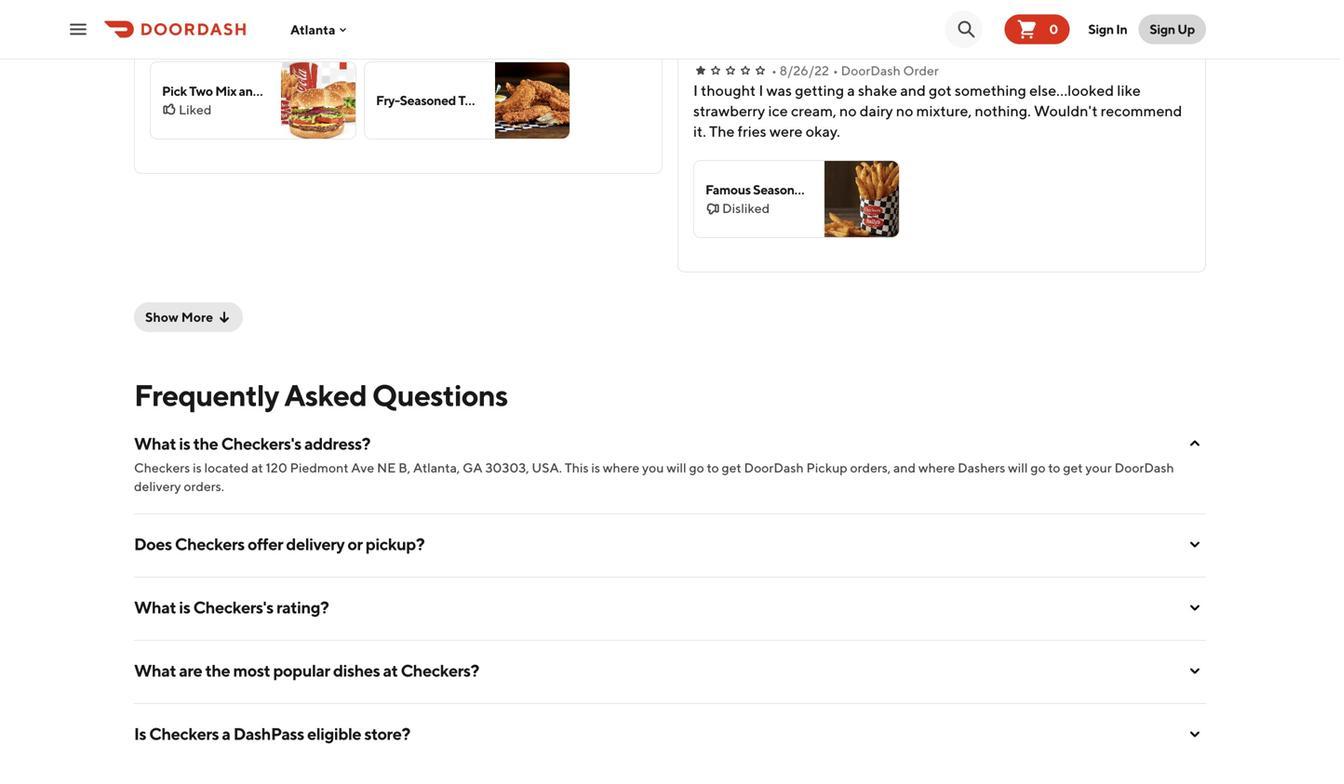 Task type: vqa. For each thing, say whether or not it's contained in the screenshot.
top Items
no



Task type: describe. For each thing, give the bounding box(es) containing it.
eligible
[[307, 724, 361, 744]]

popular
[[273, 661, 330, 681]]

checkers for is
[[149, 724, 219, 744]]

orders,
[[851, 460, 891, 476]]

checkers inside checkers is located at 120 piedmont ave ne b, atlanta, ga 30303, usa. this is where you will go to get doordash pickup orders, and where dashers will go to get your doordash delivery orders.
[[134, 460, 190, 476]]

120
[[266, 460, 288, 476]]

1 horizontal spatial a
[[351, 83, 357, 99]]

1 horizontal spatial delivery
[[286, 534, 345, 554]]

disliked
[[723, 201, 770, 216]]

1 • from the left
[[772, 63, 777, 78]]

sign up
[[1150, 21, 1196, 37]]

order
[[904, 63, 939, 78]]

2 • from the left
[[833, 63, 839, 78]]

b,
[[399, 460, 411, 476]]

2 go from the left
[[1031, 460, 1046, 476]]

2 where from the left
[[919, 460, 956, 476]]

offer
[[248, 534, 283, 554]]

meal
[[359, 83, 388, 99]]

1 vertical spatial at
[[383, 661, 398, 681]]

address?
[[304, 434, 371, 454]]

located
[[204, 460, 249, 476]]

famous
[[706, 182, 751, 197]]

the for checkers's
[[193, 434, 218, 454]]

sign in link
[[1078, 11, 1139, 48]]

does checkers offer delivery or pickup?
[[134, 534, 425, 554]]

fry-seasoned tenders
[[376, 93, 504, 108]]

fry-seasoned tenders image
[[495, 62, 570, 139]]

liked
[[179, 102, 212, 117]]

2 to from the left
[[1049, 460, 1061, 476]]

famous seasoned fries
[[706, 182, 840, 197]]

atlanta
[[290, 22, 336, 37]]

fry-seasoned tenders button
[[364, 61, 571, 140]]

dashers
[[958, 460, 1006, 476]]

show more button
[[134, 303, 243, 332]]

what for what is checkers's rating?
[[134, 598, 176, 618]]

is for checkers's
[[179, 434, 190, 454]]

8/26/22
[[780, 63, 830, 78]]

1 horizontal spatial doordash
[[841, 63, 901, 78]]

what are the most popular dishes at checkers?
[[134, 661, 479, 681]]

show more
[[145, 310, 213, 325]]

two
[[189, 83, 213, 99]]

dashpass
[[233, 724, 304, 744]]

most
[[233, 661, 270, 681]]

1 to from the left
[[707, 460, 719, 476]]

sign in
[[1089, 21, 1128, 37]]

checkers?
[[401, 661, 479, 681]]

mix
[[215, 83, 237, 99]]

30303,
[[486, 460, 529, 476]]

atlanta button
[[290, 22, 351, 37]]

• 8/26/22 • doordash order
[[772, 63, 939, 78]]

questions
[[372, 378, 508, 413]]

store?
[[364, 724, 410, 744]]

fries
[[812, 182, 840, 197]]

fry-
[[376, 93, 400, 108]]

ave
[[351, 460, 375, 476]]

pick
[[162, 83, 187, 99]]

frequently
[[134, 378, 279, 413]]

1 go from the left
[[689, 460, 705, 476]]

is for at
[[193, 460, 202, 476]]

or
[[348, 534, 363, 554]]



Task type: locate. For each thing, give the bounding box(es) containing it.
will right you
[[667, 460, 687, 476]]

0 vertical spatial at
[[251, 460, 263, 476]]

what is checkers's rating?
[[134, 598, 329, 618]]

0 horizontal spatial where
[[603, 460, 640, 476]]

checkers for does
[[175, 534, 245, 554]]

1 horizontal spatial •
[[833, 63, 839, 78]]

2 vertical spatial what
[[134, 661, 176, 681]]

to left your
[[1049, 460, 1061, 476]]

doordash
[[841, 63, 901, 78], [744, 460, 804, 476], [1115, 460, 1175, 476]]

ga
[[463, 460, 483, 476]]

1 sign from the left
[[1089, 21, 1114, 37]]

usa.
[[532, 460, 562, 476]]

get right you
[[722, 460, 742, 476]]

0 horizontal spatial and
[[239, 83, 261, 99]]

2 horizontal spatial doordash
[[1115, 460, 1175, 476]]

0 horizontal spatial delivery
[[134, 479, 181, 494]]

show
[[145, 310, 179, 325]]

1 horizontal spatial and
[[894, 460, 916, 476]]

what left are
[[134, 661, 176, 681]]

asked
[[284, 378, 367, 413]]

1 get from the left
[[722, 460, 742, 476]]

atlanta,
[[413, 460, 460, 476]]

2 vertical spatial checkers
[[149, 724, 219, 744]]

checkers's up most
[[193, 598, 274, 618]]

1 horizontal spatial go
[[1031, 460, 1046, 476]]

it
[[339, 83, 348, 99]]

1 horizontal spatial get
[[1064, 460, 1083, 476]]

0 horizontal spatial seasoned
[[400, 93, 456, 108]]

where left dashers
[[919, 460, 956, 476]]

what
[[134, 434, 176, 454], [134, 598, 176, 618], [134, 661, 176, 681]]

pick two mix and match: make it a meal image
[[281, 62, 356, 139]]

1 vertical spatial what
[[134, 598, 176, 618]]

1 horizontal spatial at
[[383, 661, 398, 681]]

•
[[772, 63, 777, 78], [833, 63, 839, 78]]

seasoned up disliked
[[753, 182, 810, 197]]

what for what are the most popular dishes at checkers?
[[134, 661, 176, 681]]

in
[[1117, 21, 1128, 37]]

up
[[1178, 21, 1196, 37]]

will
[[667, 460, 687, 476], [1008, 460, 1028, 476]]

at inside checkers is located at 120 piedmont ave ne b, atlanta, ga 30303, usa. this is where you will go to get doordash pickup orders, and where dashers will go to get your doordash delivery orders.
[[251, 460, 263, 476]]

3 what from the top
[[134, 661, 176, 681]]

0 vertical spatial delivery
[[134, 479, 181, 494]]

more
[[181, 310, 213, 325]]

1 vertical spatial a
[[222, 724, 230, 744]]

• right 8/26/22
[[833, 63, 839, 78]]

and inside checkers is located at 120 piedmont ave ne b, atlanta, ga 30303, usa. this is where you will go to get doordash pickup orders, and where dashers will go to get your doordash delivery orders.
[[894, 460, 916, 476]]

1 vertical spatial checkers
[[175, 534, 245, 554]]

tenders
[[458, 93, 504, 108]]

0 horizontal spatial sign
[[1089, 21, 1114, 37]]

this
[[565, 460, 589, 476]]

1 vertical spatial delivery
[[286, 534, 345, 554]]

is
[[134, 724, 146, 744]]

what down the frequently
[[134, 434, 176, 454]]

0 vertical spatial a
[[351, 83, 357, 99]]

1 will from the left
[[667, 460, 687, 476]]

• left 8/26/22
[[772, 63, 777, 78]]

is
[[179, 434, 190, 454], [193, 460, 202, 476], [592, 460, 600, 476], [179, 598, 190, 618]]

ne
[[377, 460, 396, 476]]

are
[[179, 661, 202, 681]]

0 button
[[1005, 14, 1070, 44]]

1 where from the left
[[603, 460, 640, 476]]

and right "orders,"
[[894, 460, 916, 476]]

at right dishes
[[383, 661, 398, 681]]

where
[[603, 460, 640, 476], [919, 460, 956, 476]]

2 get from the left
[[1064, 460, 1083, 476]]

0 vertical spatial checkers's
[[221, 434, 302, 454]]

the
[[193, 434, 218, 454], [205, 661, 230, 681]]

0 horizontal spatial •
[[772, 63, 777, 78]]

1 vertical spatial the
[[205, 661, 230, 681]]

is checkers a dashpass eligible store?
[[134, 724, 410, 744]]

will right dashers
[[1008, 460, 1028, 476]]

orders.
[[184, 479, 224, 494]]

sign for sign up
[[1150, 21, 1176, 37]]

match:
[[263, 83, 303, 99]]

checkers's up 120 at the bottom of page
[[221, 434, 302, 454]]

a left dashpass on the bottom of page
[[222, 724, 230, 744]]

pickup
[[807, 460, 848, 476]]

does
[[134, 534, 172, 554]]

checkers right is
[[149, 724, 219, 744]]

0 horizontal spatial a
[[222, 724, 230, 744]]

seasoned for fry-
[[400, 93, 456, 108]]

you
[[642, 460, 664, 476]]

a right it
[[351, 83, 357, 99]]

checkers left offer
[[175, 534, 245, 554]]

1 vertical spatial and
[[894, 460, 916, 476]]

sign for sign in
[[1089, 21, 1114, 37]]

a
[[351, 83, 357, 99], [222, 724, 230, 744]]

sign up link
[[1139, 14, 1207, 44]]

and right the mix
[[239, 83, 261, 99]]

0 vertical spatial checkers
[[134, 460, 190, 476]]

0 horizontal spatial doordash
[[744, 460, 804, 476]]

the right are
[[205, 661, 230, 681]]

sign left 'up'
[[1150, 21, 1176, 37]]

to right you
[[707, 460, 719, 476]]

0 horizontal spatial will
[[667, 460, 687, 476]]

1 horizontal spatial sign
[[1150, 21, 1176, 37]]

make
[[305, 83, 337, 99]]

1 horizontal spatial seasoned
[[753, 182, 810, 197]]

0 vertical spatial the
[[193, 434, 218, 454]]

0 vertical spatial seasoned
[[400, 93, 456, 108]]

sign
[[1089, 21, 1114, 37], [1150, 21, 1176, 37]]

2 will from the left
[[1008, 460, 1028, 476]]

the up "located"
[[193, 434, 218, 454]]

seasoned left tenders
[[400, 93, 456, 108]]

doordash left pickup
[[744, 460, 804, 476]]

doordash left order
[[841, 63, 901, 78]]

seasoned
[[400, 93, 456, 108], [753, 182, 810, 197]]

rating?
[[277, 598, 329, 618]]

delivery left orders.
[[134, 479, 181, 494]]

doordash right your
[[1115, 460, 1175, 476]]

seasoned inside button
[[400, 93, 456, 108]]

checkers up orders.
[[134, 460, 190, 476]]

1 what from the top
[[134, 434, 176, 454]]

and
[[239, 83, 261, 99], [894, 460, 916, 476]]

the for most
[[205, 661, 230, 681]]

where left you
[[603, 460, 640, 476]]

is for rating?
[[179, 598, 190, 618]]

0 vertical spatial what
[[134, 434, 176, 454]]

dishes
[[333, 661, 380, 681]]

1 horizontal spatial where
[[919, 460, 956, 476]]

go
[[689, 460, 705, 476], [1031, 460, 1046, 476]]

pickup?
[[366, 534, 425, 554]]

get
[[722, 460, 742, 476], [1064, 460, 1083, 476]]

open menu image
[[67, 18, 89, 41]]

your
[[1086, 460, 1112, 476]]

what for what is the checkers's address?
[[134, 434, 176, 454]]

piedmont
[[290, 460, 349, 476]]

seasoned for famous
[[753, 182, 810, 197]]

go right you
[[689, 460, 705, 476]]

sign left in
[[1089, 21, 1114, 37]]

checkers
[[134, 460, 190, 476], [175, 534, 245, 554], [149, 724, 219, 744]]

1 horizontal spatial to
[[1049, 460, 1061, 476]]

1 vertical spatial seasoned
[[753, 182, 810, 197]]

2 sign from the left
[[1150, 21, 1176, 37]]

get left your
[[1064, 460, 1083, 476]]

0 horizontal spatial to
[[707, 460, 719, 476]]

what is the checkers's address?
[[134, 434, 371, 454]]

0 horizontal spatial at
[[251, 460, 263, 476]]

what down does
[[134, 598, 176, 618]]

delivery left "or"
[[286, 534, 345, 554]]

checkers's
[[221, 434, 302, 454], [193, 598, 274, 618]]

delivery inside checkers is located at 120 piedmont ave ne b, atlanta, ga 30303, usa. this is where you will go to get doordash pickup orders, and where dashers will go to get your doordash delivery orders.
[[134, 479, 181, 494]]

1 vertical spatial checkers's
[[193, 598, 274, 618]]

frequently asked questions
[[134, 378, 508, 413]]

0
[[1050, 21, 1059, 37]]

0 vertical spatial and
[[239, 83, 261, 99]]

2 what from the top
[[134, 598, 176, 618]]

checkers is located at 120 piedmont ave ne b, atlanta, ga 30303, usa. this is where you will go to get doordash pickup orders, and where dashers will go to get your doordash delivery orders.
[[134, 460, 1175, 494]]

0 horizontal spatial get
[[722, 460, 742, 476]]

at
[[251, 460, 263, 476], [383, 661, 398, 681]]

1 horizontal spatial will
[[1008, 460, 1028, 476]]

0 horizontal spatial go
[[689, 460, 705, 476]]

at left 120 at the bottom of page
[[251, 460, 263, 476]]

famous seasoned fries image
[[825, 161, 899, 237]]

delivery
[[134, 479, 181, 494], [286, 534, 345, 554]]

go right dashers
[[1031, 460, 1046, 476]]

to
[[707, 460, 719, 476], [1049, 460, 1061, 476]]

pick two mix and match: make it a meal
[[162, 83, 388, 99]]



